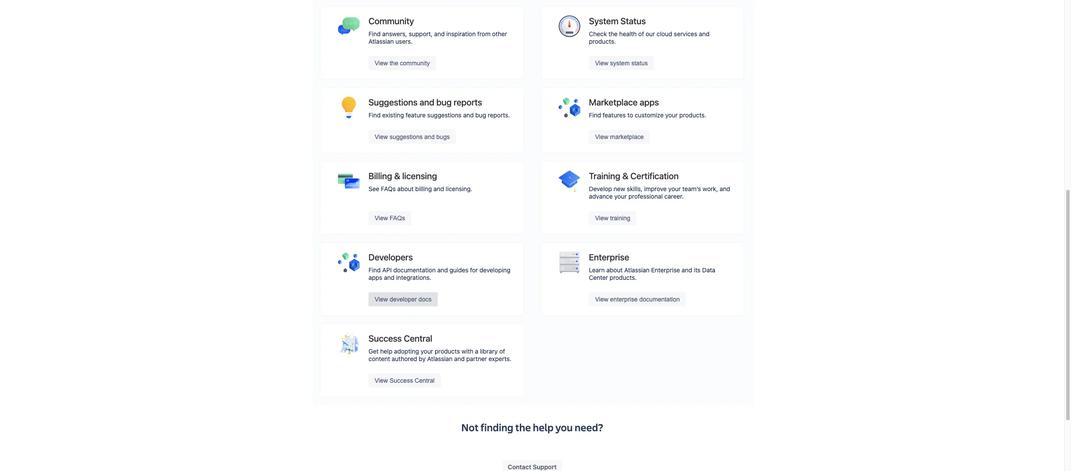 Task type: locate. For each thing, give the bounding box(es) containing it.
by
[[419, 355, 426, 363]]

reports
[[454, 97, 483, 107]]

develop
[[589, 185, 612, 193]]

view for certification
[[596, 215, 609, 222]]

find left features
[[589, 111, 601, 119]]

atlassian up view enterprise documentation
[[625, 266, 650, 274]]

central up adopting on the left of the page
[[404, 334, 433, 344]]

0 vertical spatial suggestions
[[428, 111, 462, 119]]

0 horizontal spatial about
[[398, 185, 414, 193]]

documentation down enterprise learn about atlassian enterprise and its data center products.
[[640, 296, 680, 303]]

view inside view marketplace "button"
[[596, 133, 609, 141]]

0 horizontal spatial &
[[394, 171, 401, 181]]

of
[[639, 30, 645, 38], [500, 348, 505, 355]]

help
[[381, 348, 393, 355], [533, 421, 554, 435]]

your left skills, on the right top of page
[[615, 193, 627, 200]]

central inside "success central get help adopting your products with a library of content authored by atlassian and partner experts."
[[404, 334, 433, 344]]

view system status button
[[589, 56, 655, 70]]

view left developer
[[375, 296, 388, 303]]

products.
[[589, 38, 616, 45], [680, 111, 707, 119], [610, 274, 637, 281]]

central down the by
[[415, 377, 435, 384]]

and inside "success central get help adopting your products with a library of content authored by atlassian and partner experts."
[[454, 355, 465, 363]]

apps up 'customize'
[[640, 97, 660, 107]]

0 vertical spatial central
[[404, 334, 433, 344]]

&
[[394, 171, 401, 181], [623, 171, 629, 181]]

enterprise left its
[[652, 266, 681, 274]]

data
[[703, 266, 716, 274]]

help inside "success central get help adopting your products with a library of content authored by atlassian and partner experts."
[[381, 348, 393, 355]]

services
[[674, 30, 698, 38]]

1 & from the left
[[394, 171, 401, 181]]

1 vertical spatial faqs
[[390, 215, 405, 222]]

center
[[589, 274, 608, 281]]

0 vertical spatial bug
[[437, 97, 452, 107]]

0 vertical spatial enterprise
[[589, 252, 630, 262]]

and
[[435, 30, 445, 38], [699, 30, 710, 38], [420, 97, 435, 107], [464, 111, 474, 119], [425, 133, 435, 141], [434, 185, 444, 193], [720, 185, 731, 193], [438, 266, 448, 274], [682, 266, 693, 274], [384, 274, 395, 281], [454, 355, 465, 363]]

and left bugs
[[425, 133, 435, 141]]

skills,
[[627, 185, 643, 193]]

view down the see at the left top of page
[[375, 215, 388, 222]]

enterprise
[[611, 296, 638, 303]]

other
[[493, 30, 507, 38]]

system status check the health of our cloud services and products.
[[589, 16, 710, 45]]

view for about
[[596, 296, 609, 303]]

licensing.
[[446, 185, 473, 193]]

apps inside marketplace apps find features to customize your products.
[[640, 97, 660, 107]]

view down existing on the left
[[375, 133, 388, 141]]

faqs inside 'button'
[[390, 215, 405, 222]]

1 horizontal spatial of
[[639, 30, 645, 38]]

1 horizontal spatial enterprise
[[652, 266, 681, 274]]

success central get help adopting your products with a library of content authored by atlassian and partner experts.
[[369, 334, 512, 363]]

developers
[[369, 252, 413, 262]]

view success central
[[375, 377, 435, 384]]

documentation
[[394, 266, 436, 274], [640, 296, 680, 303]]

and left "partner"
[[454, 355, 465, 363]]

view training button
[[589, 211, 637, 225]]

your
[[666, 111, 678, 119], [669, 185, 681, 193], [615, 193, 627, 200], [421, 348, 433, 355]]

view inside view training button
[[596, 215, 609, 222]]

1 vertical spatial atlassian
[[625, 266, 650, 274]]

view for find
[[596, 133, 609, 141]]

1 vertical spatial products.
[[680, 111, 707, 119]]

find left the api on the left bottom of the page
[[369, 266, 381, 274]]

and right work, in the top right of the page
[[720, 185, 731, 193]]

0 horizontal spatial suggestions
[[390, 133, 423, 141]]

view inside view system status button
[[596, 60, 609, 67]]

and up feature
[[420, 97, 435, 107]]

training
[[611, 215, 631, 222]]

& for training
[[623, 171, 629, 181]]

support,
[[409, 30, 433, 38]]

see
[[369, 185, 380, 193]]

1 vertical spatial of
[[500, 348, 505, 355]]

& for billing
[[394, 171, 401, 181]]

1 horizontal spatial about
[[607, 266, 623, 274]]

and left guides
[[438, 266, 448, 274]]

view for check
[[596, 60, 609, 67]]

suggestions inside "button"
[[390, 133, 423, 141]]

the right the finding
[[516, 421, 531, 435]]

view down answers,
[[375, 60, 388, 67]]

0 vertical spatial products.
[[589, 38, 616, 45]]

career.
[[665, 193, 684, 200]]

0 vertical spatial atlassian
[[369, 38, 394, 45]]

your right adopting on the left of the page
[[421, 348, 433, 355]]

about inside enterprise learn about atlassian enterprise and its data center products.
[[607, 266, 623, 274]]

atlassian right the by
[[428, 355, 453, 363]]

suggestions
[[369, 97, 418, 107]]

and right services
[[699, 30, 710, 38]]

of left our
[[639, 30, 645, 38]]

of inside system status check the health of our cloud services and products.
[[639, 30, 645, 38]]

customize
[[635, 111, 664, 119]]

and right support,
[[435, 30, 445, 38]]

success
[[369, 334, 402, 344], [390, 377, 413, 384]]

1 horizontal spatial help
[[533, 421, 554, 435]]

view down 'center'
[[596, 296, 609, 303]]

the left health
[[609, 30, 618, 38]]

& up new
[[623, 171, 629, 181]]

view inside 'view developer docs' button
[[375, 296, 388, 303]]

of right library
[[500, 348, 505, 355]]

find left existing on the left
[[369, 111, 381, 119]]

0 vertical spatial faqs
[[381, 185, 396, 193]]

2 vertical spatial atlassian
[[428, 355, 453, 363]]

view marketplace
[[596, 133, 644, 141]]

atlassian
[[369, 38, 394, 45], [625, 266, 650, 274], [428, 355, 453, 363]]

& right billing
[[394, 171, 401, 181]]

suggestions up bugs
[[428, 111, 462, 119]]

view left system
[[596, 60, 609, 67]]

documentation down developers
[[394, 266, 436, 274]]

content
[[369, 355, 390, 363]]

1 horizontal spatial bug
[[476, 111, 487, 119]]

status
[[632, 60, 648, 67]]

1 vertical spatial the
[[390, 60, 399, 67]]

suggestions and bug reports find existing feature suggestions and bug reports.
[[369, 97, 510, 119]]

view down content
[[375, 377, 388, 384]]

and inside billing & licensing see faqs about billing and licensing.
[[434, 185, 444, 193]]

find inside marketplace apps find features to customize your products.
[[589, 111, 601, 119]]

help for adopting
[[381, 348, 393, 355]]

apps down developers
[[369, 274, 383, 281]]

experts.
[[489, 355, 512, 363]]

1 horizontal spatial suggestions
[[428, 111, 462, 119]]

bug
[[437, 97, 452, 107], [476, 111, 487, 119]]

1 horizontal spatial atlassian
[[428, 355, 453, 363]]

faqs up developers
[[390, 215, 405, 222]]

& inside "training & certification develop new skills, improve your team's work, and advance your professional career."
[[623, 171, 629, 181]]

0 vertical spatial apps
[[640, 97, 660, 107]]

bug left reports.
[[476, 111, 487, 119]]

0 horizontal spatial atlassian
[[369, 38, 394, 45]]

documentation inside button
[[640, 296, 680, 303]]

view down features
[[596, 133, 609, 141]]

2 vertical spatial the
[[516, 421, 531, 435]]

developer
[[390, 296, 417, 303]]

0 vertical spatial documentation
[[394, 266, 436, 274]]

view left training at the top right of page
[[596, 215, 609, 222]]

and inside system status check the health of our cloud services and products.
[[699, 30, 710, 38]]

view inside view enterprise documentation button
[[596, 296, 609, 303]]

find left answers,
[[369, 30, 381, 38]]

view inside "view the community" button
[[375, 60, 388, 67]]

help right get
[[381, 348, 393, 355]]

products. inside marketplace apps find features to customize your products.
[[680, 111, 707, 119]]

0 vertical spatial the
[[609, 30, 618, 38]]

a
[[475, 348, 479, 355]]

1 horizontal spatial apps
[[640, 97, 660, 107]]

and right billing
[[434, 185, 444, 193]]

0 horizontal spatial documentation
[[394, 266, 436, 274]]

view suggestions and bugs button
[[369, 130, 456, 144]]

0 vertical spatial about
[[398, 185, 414, 193]]

view inside view faqs 'button'
[[375, 215, 388, 222]]

training
[[589, 171, 621, 181]]

1 vertical spatial help
[[533, 421, 554, 435]]

apps inside 'developers find api documentation and guides for developing apps and integrations.'
[[369, 274, 383, 281]]

success down authored
[[390, 377, 413, 384]]

with
[[462, 348, 474, 355]]

the
[[609, 30, 618, 38], [390, 60, 399, 67], [516, 421, 531, 435]]

products. right 'customize'
[[680, 111, 707, 119]]

view suggestions and bugs
[[375, 133, 450, 141]]

central inside button
[[415, 377, 435, 384]]

advance
[[589, 193, 613, 200]]

your right 'customize'
[[666, 111, 678, 119]]

work,
[[703, 185, 719, 193]]

enterprise
[[589, 252, 630, 262], [652, 266, 681, 274]]

adopting
[[394, 348, 419, 355]]

view marketplace button
[[589, 130, 650, 144]]

atlassian down the community
[[369, 38, 394, 45]]

2 & from the left
[[623, 171, 629, 181]]

help left you at the bottom right of page
[[533, 421, 554, 435]]

reports.
[[488, 111, 510, 119]]

1 horizontal spatial documentation
[[640, 296, 680, 303]]

1 vertical spatial success
[[390, 377, 413, 384]]

0 vertical spatial help
[[381, 348, 393, 355]]

and left its
[[682, 266, 693, 274]]

about left billing
[[398, 185, 414, 193]]

success inside button
[[390, 377, 413, 384]]

2 horizontal spatial the
[[609, 30, 618, 38]]

view for api
[[375, 296, 388, 303]]

view
[[375, 60, 388, 67], [596, 60, 609, 67], [375, 133, 388, 141], [596, 133, 609, 141], [375, 215, 388, 222], [596, 215, 609, 222], [375, 296, 388, 303], [596, 296, 609, 303], [375, 377, 388, 384]]

products. up enterprise
[[610, 274, 637, 281]]

1 vertical spatial documentation
[[640, 296, 680, 303]]

users.
[[396, 38, 413, 45]]

2 horizontal spatial atlassian
[[625, 266, 650, 274]]

1 vertical spatial apps
[[369, 274, 383, 281]]

billing
[[416, 185, 432, 193]]

0 horizontal spatial of
[[500, 348, 505, 355]]

1 vertical spatial suggestions
[[390, 133, 423, 141]]

1 vertical spatial bug
[[476, 111, 487, 119]]

view inside 'view suggestions and bugs' "button"
[[375, 133, 388, 141]]

success inside "success central get help adopting your products with a library of content authored by atlassian and partner experts."
[[369, 334, 402, 344]]

2 vertical spatial products.
[[610, 274, 637, 281]]

and inside community find answers, support, and inspiration from other atlassian users.
[[435, 30, 445, 38]]

0 vertical spatial of
[[639, 30, 645, 38]]

enterprise up learn
[[589, 252, 630, 262]]

suggestions down feature
[[390, 133, 423, 141]]

faqs right the see at the left top of page
[[381, 185, 396, 193]]

0 vertical spatial success
[[369, 334, 402, 344]]

central
[[404, 334, 433, 344], [415, 377, 435, 384]]

bug left reports at the top of the page
[[437, 97, 452, 107]]

cloud
[[657, 30, 673, 38]]

1 horizontal spatial &
[[623, 171, 629, 181]]

0 horizontal spatial help
[[381, 348, 393, 355]]

about
[[398, 185, 414, 193], [607, 266, 623, 274]]

1 vertical spatial central
[[415, 377, 435, 384]]

1 vertical spatial about
[[607, 266, 623, 274]]

success up get
[[369, 334, 402, 344]]

products. down system
[[589, 38, 616, 45]]

the left community
[[390, 60, 399, 67]]

0 horizontal spatial the
[[390, 60, 399, 67]]

developing
[[480, 266, 511, 274]]

0 horizontal spatial apps
[[369, 274, 383, 281]]

view inside view success central button
[[375, 377, 388, 384]]

& inside billing & licensing see faqs about billing and licensing.
[[394, 171, 401, 181]]

community find answers, support, and inspiration from other atlassian users.
[[369, 16, 507, 45]]

about right learn
[[607, 266, 623, 274]]



Task type: describe. For each thing, give the bounding box(es) containing it.
view for bug
[[375, 133, 388, 141]]

improve
[[645, 185, 667, 193]]

bugs
[[437, 133, 450, 141]]

view faqs button
[[369, 211, 412, 225]]

and inside "training & certification develop new skills, improve your team's work, and advance your professional career."
[[720, 185, 731, 193]]

not finding the help you need?
[[462, 421, 604, 435]]

your inside "success central get help adopting your products with a library of content authored by atlassian and partner experts."
[[421, 348, 433, 355]]

library
[[480, 348, 498, 355]]

help for you
[[533, 421, 554, 435]]

view enterprise documentation button
[[589, 292, 687, 307]]

system
[[611, 60, 630, 67]]

support
[[533, 463, 557, 471]]

inspiration
[[447, 30, 476, 38]]

find inside 'developers find api documentation and guides for developing apps and integrations.'
[[369, 266, 381, 274]]

guides
[[450, 266, 469, 274]]

view faqs
[[375, 215, 405, 222]]

0 horizontal spatial enterprise
[[589, 252, 630, 262]]

to
[[628, 111, 634, 119]]

and inside enterprise learn about atlassian enterprise and its data center products.
[[682, 266, 693, 274]]

view the community button
[[369, 56, 436, 70]]

of inside "success central get help adopting your products with a library of content authored by atlassian and partner experts."
[[500, 348, 505, 355]]

view system status
[[596, 60, 648, 67]]

partner
[[467, 355, 487, 363]]

team's
[[683, 185, 702, 193]]

find inside suggestions and bug reports find existing feature suggestions and bug reports.
[[369, 111, 381, 119]]

find inside community find answers, support, and inspiration from other atlassian users.
[[369, 30, 381, 38]]

enterprise learn about atlassian enterprise and its data center products.
[[589, 252, 716, 281]]

1 vertical spatial enterprise
[[652, 266, 681, 274]]

contact
[[508, 463, 532, 471]]

you
[[556, 421, 573, 435]]

system
[[589, 16, 619, 26]]

the inside system status check the health of our cloud services and products.
[[609, 30, 618, 38]]

feature
[[406, 111, 426, 119]]

and down developers
[[384, 274, 395, 281]]

billing & licensing see faqs about billing and licensing.
[[369, 171, 473, 193]]

existing
[[383, 111, 404, 119]]

training & certification develop new skills, improve your team's work, and advance your professional career.
[[589, 171, 731, 200]]

billing
[[369, 171, 392, 181]]

marketplace apps find features to customize your products.
[[589, 97, 707, 119]]

from
[[478, 30, 491, 38]]

view for answers,
[[375, 60, 388, 67]]

your inside marketplace apps find features to customize your products.
[[666, 111, 678, 119]]

answers,
[[383, 30, 407, 38]]

check
[[589, 30, 607, 38]]

health
[[620, 30, 637, 38]]

get
[[369, 348, 379, 355]]

atlassian inside "success central get help adopting your products with a library of content authored by atlassian and partner experts."
[[428, 355, 453, 363]]

and inside "button"
[[425, 133, 435, 141]]

for
[[470, 266, 478, 274]]

1 horizontal spatial the
[[516, 421, 531, 435]]

view developer docs
[[375, 296, 432, 303]]

finding
[[481, 421, 514, 435]]

atlassian inside community find answers, support, and inspiration from other atlassian users.
[[369, 38, 394, 45]]

suggestions inside suggestions and bug reports find existing feature suggestions and bug reports.
[[428, 111, 462, 119]]

contact support link
[[503, 460, 562, 471]]

docs
[[419, 296, 432, 303]]

features
[[603, 111, 626, 119]]

products. inside enterprise learn about atlassian enterprise and its data center products.
[[610, 274, 637, 281]]

and down reports at the top of the page
[[464, 111, 474, 119]]

new
[[614, 185, 626, 193]]

developers find api documentation and guides for developing apps and integrations.
[[369, 252, 511, 281]]

professional
[[629, 193, 663, 200]]

documentation inside 'developers find api documentation and guides for developing apps and integrations.'
[[394, 266, 436, 274]]

certification
[[631, 171, 679, 181]]

atlassian inside enterprise learn about atlassian enterprise and its data center products.
[[625, 266, 650, 274]]

not
[[462, 421, 479, 435]]

faqs inside billing & licensing see faqs about billing and licensing.
[[381, 185, 396, 193]]

view enterprise documentation
[[596, 296, 680, 303]]

about inside billing & licensing see faqs about billing and licensing.
[[398, 185, 414, 193]]

community
[[400, 60, 430, 67]]

view training
[[596, 215, 631, 222]]

marketplace
[[589, 97, 638, 107]]

view for licensing
[[375, 215, 388, 222]]

integrations.
[[396, 274, 432, 281]]

view the community
[[375, 60, 430, 67]]

community
[[369, 16, 414, 26]]

your left team's
[[669, 185, 681, 193]]

its
[[694, 266, 701, 274]]

api
[[383, 266, 392, 274]]

our
[[646, 30, 656, 38]]

products
[[435, 348, 460, 355]]

view for get
[[375, 377, 388, 384]]

products. inside system status check the health of our cloud services and products.
[[589, 38, 616, 45]]

view developer docs button
[[369, 292, 438, 307]]

0 horizontal spatial bug
[[437, 97, 452, 107]]

learn
[[589, 266, 605, 274]]

marketplace
[[611, 133, 644, 141]]

contact support
[[508, 463, 557, 471]]

need?
[[575, 421, 604, 435]]

licensing
[[403, 171, 437, 181]]

the inside button
[[390, 60, 399, 67]]

view success central button
[[369, 374, 441, 388]]

authored
[[392, 355, 417, 363]]

status
[[621, 16, 646, 26]]



Task type: vqa. For each thing, say whether or not it's contained in the screenshot.
do
no



